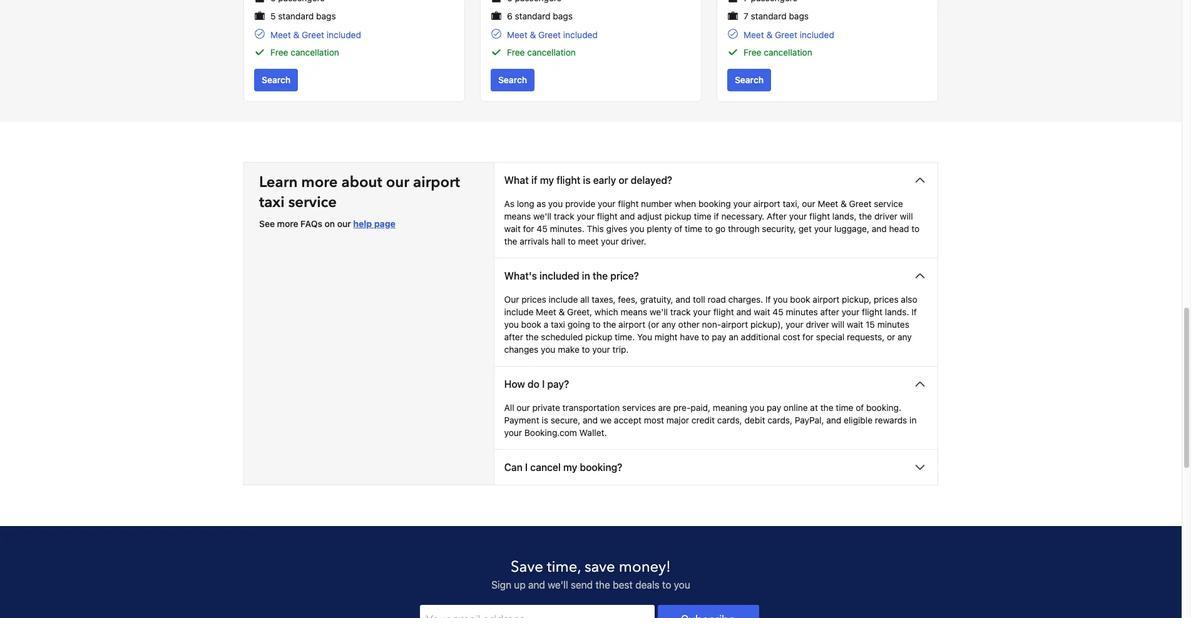 Task type: locate. For each thing, give the bounding box(es) containing it.
to inside save time, save money! sign up and we'll send the best deals to you
[[662, 579, 671, 591]]

bags for 7 standard bags
[[789, 11, 809, 21]]

& down 6 standard bags
[[530, 29, 536, 40]]

2 horizontal spatial free
[[744, 47, 761, 57]]

free down 6
[[507, 47, 525, 57]]

in
[[582, 270, 590, 281], [909, 415, 917, 425]]

in inside dropdown button
[[582, 270, 590, 281]]

3 bags from the left
[[789, 11, 809, 21]]

and up "gives"
[[620, 211, 635, 221]]

meet up lands,
[[818, 198, 838, 209]]

0 vertical spatial book
[[790, 294, 810, 305]]

of inside as long as you provide your flight number when booking your airport taxi, our meet & greet service means we'll track your flight and adjust pickup time if necessary. after your flight lands, the driver will wait for 45 minutes. this gives you plenty of time to go through security, get your luggage, and head to the arrivals hall to meet your driver.
[[674, 223, 682, 234]]

meet down 6
[[507, 29, 527, 40]]

minutes.
[[550, 223, 584, 234]]

how do i pay?
[[504, 378, 569, 390]]

as
[[504, 198, 514, 209]]

our up payment
[[517, 402, 530, 413]]

1 search button from the left
[[254, 69, 298, 91]]

prices
[[521, 294, 546, 305], [874, 294, 899, 305]]

0 vertical spatial driver
[[874, 211, 898, 221]]

included for 5 standard bags
[[327, 29, 361, 40]]

means down fees,
[[621, 306, 647, 317]]

search button for 5
[[254, 69, 298, 91]]

and
[[620, 211, 635, 221], [872, 223, 887, 234], [675, 294, 691, 305], [736, 306, 751, 317], [583, 415, 598, 425], [826, 415, 841, 425], [528, 579, 545, 591]]

2 horizontal spatial bags
[[789, 11, 809, 21]]

2 horizontal spatial meet & greet included
[[744, 29, 834, 40]]

0 horizontal spatial if
[[765, 294, 771, 305]]

after
[[767, 211, 787, 221]]

the
[[859, 211, 872, 221], [504, 236, 517, 246], [593, 270, 608, 281], [603, 319, 616, 330], [526, 331, 539, 342], [820, 402, 833, 413], [596, 579, 610, 591]]

1 horizontal spatial of
[[856, 402, 864, 413]]

45 inside as long as you provide your flight number when booking your airport taxi, our meet & greet service means we'll track your flight and adjust pickup time if necessary. after your flight lands, the driver will wait for 45 minutes. this gives you plenty of time to go through security, get your luggage, and head to the arrivals hall to meet your driver.
[[537, 223, 547, 234]]

included down 5 standard bags at the top left of page
[[327, 29, 361, 40]]

0 horizontal spatial taxi
[[259, 192, 285, 213]]

save
[[511, 557, 543, 577]]

i
[[542, 378, 545, 390], [525, 462, 528, 473]]

help page link
[[353, 218, 395, 229]]

are
[[658, 402, 671, 413]]

changes
[[504, 344, 538, 355]]

2 search button from the left
[[491, 69, 535, 91]]

your down pickup,
[[842, 306, 859, 317]]

in up all
[[582, 270, 590, 281]]

the left arrivals
[[504, 236, 517, 246]]

1 vertical spatial i
[[525, 462, 528, 473]]

toll
[[693, 294, 705, 305]]

necessary.
[[721, 211, 764, 221]]

1 search from the left
[[262, 74, 290, 85]]

2 free from the left
[[507, 47, 525, 57]]

standard for 7
[[751, 11, 787, 21]]

your down provide
[[577, 211, 595, 221]]

2 free cancellation from the left
[[507, 47, 576, 57]]

or inside dropdown button
[[619, 174, 628, 186]]

more right learn
[[301, 172, 338, 193]]

my inside dropdown button
[[563, 462, 577, 473]]

you
[[637, 331, 652, 342]]

in right the rewards
[[909, 415, 917, 425]]

prices right our
[[521, 294, 546, 305]]

0 horizontal spatial is
[[542, 415, 548, 425]]

0 horizontal spatial free
[[270, 47, 288, 57]]

meet & greet included for 6 standard bags
[[507, 29, 598, 40]]

pickup inside our prices include all taxes, fees, gratuity, and toll road charges. if you book airport pickup, prices also include meet & greet, which means we'll track your flight and wait 45 minutes after your flight lands. if you book a taxi going to the airport (or any other non-airport pickup), your driver will wait 15 minutes after the scheduled pickup time. you might have to pay an additional cost for special requests, or any changes you make to your trip.
[[585, 331, 612, 342]]

meet up a
[[536, 306, 556, 317]]

what if my flight is early or delayed? button
[[494, 163, 938, 198]]

about
[[341, 172, 382, 193]]

flight up the get
[[809, 211, 830, 221]]

0 horizontal spatial meet & greet included
[[270, 29, 361, 40]]

all
[[580, 294, 589, 305]]

0 horizontal spatial cancellation
[[291, 47, 339, 57]]

is inside what if my flight is early or delayed? dropdown button
[[583, 174, 591, 186]]

pay?
[[547, 378, 569, 390]]

1 free cancellation from the left
[[270, 47, 339, 57]]

1 horizontal spatial book
[[790, 294, 810, 305]]

1 horizontal spatial pay
[[767, 402, 781, 413]]

accept
[[614, 415, 642, 425]]

45 inside our prices include all taxes, fees, gratuity, and toll road charges. if you book airport pickup, prices also include meet & greet, which means we'll track your flight and wait 45 minutes after your flight lands. if you book a taxi going to the airport (or any other non-airport pickup), your driver will wait 15 minutes after the scheduled pickup time. you might have to pay an additional cost for special requests, or any changes you make to your trip.
[[773, 306, 783, 317]]

book left a
[[521, 319, 541, 330]]

we'll inside save time, save money! sign up and we'll send the best deals to you
[[548, 579, 568, 591]]

meet for 7
[[744, 29, 764, 40]]

1 vertical spatial will
[[831, 319, 844, 330]]

is left "early"
[[583, 174, 591, 186]]

meet & greet included down 7 standard bags
[[744, 29, 834, 40]]

1 horizontal spatial minutes
[[877, 319, 909, 330]]

what's included in the price? element
[[494, 293, 938, 366]]

service inside as long as you provide your flight number when booking your airport taxi, our meet & greet service means we'll track your flight and adjust pickup time if necessary. after your flight lands, the driver will wait for 45 minutes. this gives you plenty of time to go through security, get your luggage, and head to the arrivals hall to meet your driver.
[[874, 198, 903, 209]]

cancellation for 6 standard bags
[[527, 47, 576, 57]]

my up as
[[540, 174, 554, 186]]

more right see
[[277, 218, 298, 229]]

or right "early"
[[619, 174, 628, 186]]

bags right 6
[[553, 11, 573, 21]]

is down "private"
[[542, 415, 548, 425]]

1 vertical spatial if
[[911, 306, 917, 317]]

flight down road
[[713, 306, 734, 317]]

we
[[600, 415, 612, 425]]

5
[[270, 11, 276, 21]]

search button
[[254, 69, 298, 91], [491, 69, 535, 91], [727, 69, 771, 91]]

of right plenty
[[674, 223, 682, 234]]

your down "gives"
[[601, 236, 619, 246]]

3 free from the left
[[744, 47, 761, 57]]

meet & greet included down 5 standard bags at the top left of page
[[270, 29, 361, 40]]

1 vertical spatial driver
[[806, 319, 829, 330]]

and right up
[[528, 579, 545, 591]]

standard right 7
[[751, 11, 787, 21]]

1 vertical spatial if
[[714, 211, 719, 221]]

0 vertical spatial will
[[900, 211, 913, 221]]

0 horizontal spatial means
[[504, 211, 531, 221]]

pay
[[712, 331, 726, 342], [767, 402, 781, 413]]

of up eligible
[[856, 402, 864, 413]]

debit
[[744, 415, 765, 425]]

to
[[705, 223, 713, 234], [911, 223, 920, 234], [568, 236, 576, 246], [593, 319, 601, 330], [701, 331, 709, 342], [582, 344, 590, 355], [662, 579, 671, 591]]

you right deals
[[674, 579, 690, 591]]

& for 7
[[766, 29, 773, 40]]

bags right 7
[[789, 11, 809, 21]]

track up other at the bottom right
[[670, 306, 691, 317]]

free for 6
[[507, 47, 525, 57]]

bags for 6 standard bags
[[553, 11, 573, 21]]

your right the get
[[814, 223, 832, 234]]

at
[[810, 402, 818, 413]]

search
[[262, 74, 290, 85], [498, 74, 527, 85], [735, 74, 764, 85]]

3 free cancellation from the left
[[744, 47, 812, 57]]

can i cancel my booking?
[[504, 462, 622, 473]]

meet & greet included
[[270, 29, 361, 40], [507, 29, 598, 40], [744, 29, 834, 40]]

meet for 5
[[270, 29, 291, 40]]

airport
[[413, 172, 460, 193], [753, 198, 780, 209], [813, 294, 840, 305], [618, 319, 645, 330], [721, 319, 748, 330]]

if down booking
[[714, 211, 719, 221]]

service up 'head'
[[874, 198, 903, 209]]

3 meet & greet included from the left
[[744, 29, 834, 40]]

your inside all our private transportation services are pre-paid, meaning you pay online at the time of booking. payment is secure, and we accept most major credit cards, debit cards, paypal, and eligible rewards in your booking.com wallet.
[[504, 427, 522, 438]]

& up lands,
[[841, 198, 847, 209]]

cards, down online
[[767, 415, 792, 425]]

0 vertical spatial if
[[531, 174, 537, 186]]

paypal,
[[795, 415, 824, 425]]

what's
[[504, 270, 537, 281]]

or inside our prices include all taxes, fees, gratuity, and toll road charges. if you book airport pickup, prices also include meet & greet, which means we'll track your flight and wait 45 minutes after your flight lands. if you book a taxi going to the airport (or any other non-airport pickup), your driver will wait 15 minutes after the scheduled pickup time. you might have to pay an additional cost for special requests, or any changes you make to your trip.
[[887, 331, 895, 342]]

special
[[816, 331, 844, 342]]

1 vertical spatial minutes
[[877, 319, 909, 330]]

will up special
[[831, 319, 844, 330]]

road
[[708, 294, 726, 305]]

pay inside our prices include all taxes, fees, gratuity, and toll road charges. if you book airport pickup, prices also include meet & greet, which means we'll track your flight and wait 45 minutes after your flight lands. if you book a taxi going to the airport (or any other non-airport pickup), your driver will wait 15 minutes after the scheduled pickup time. you might have to pay an additional cost for special requests, or any changes you make to your trip.
[[712, 331, 726, 342]]

if
[[765, 294, 771, 305], [911, 306, 917, 317]]

0 vertical spatial i
[[542, 378, 545, 390]]

0 horizontal spatial track
[[554, 211, 574, 221]]

1 bags from the left
[[316, 11, 336, 21]]

1 vertical spatial my
[[563, 462, 577, 473]]

any up might
[[662, 319, 676, 330]]

meet & greet included for 5 standard bags
[[270, 29, 361, 40]]

meet & greet included down 6 standard bags
[[507, 29, 598, 40]]

will up 'head'
[[900, 211, 913, 221]]

minutes down lands.
[[877, 319, 909, 330]]

3 search from the left
[[735, 74, 764, 85]]

1 vertical spatial in
[[909, 415, 917, 425]]

1 vertical spatial 45
[[773, 306, 783, 317]]

1 horizontal spatial free cancellation
[[507, 47, 576, 57]]

time up eligible
[[836, 402, 853, 413]]

0 vertical spatial of
[[674, 223, 682, 234]]

cancellation down 6 standard bags
[[527, 47, 576, 57]]

45 up arrivals
[[537, 223, 547, 234]]

0 vertical spatial pay
[[712, 331, 726, 342]]

service inside learn more about our airport taxi service see more faqs on our help page
[[288, 192, 337, 213]]

included
[[327, 29, 361, 40], [563, 29, 598, 40], [800, 29, 834, 40], [539, 270, 579, 281]]

1 standard from the left
[[278, 11, 314, 21]]

0 vertical spatial minutes
[[786, 306, 818, 317]]

1 vertical spatial more
[[277, 218, 298, 229]]

lands,
[[832, 211, 857, 221]]

and inside save time, save money! sign up and we'll send the best deals to you
[[528, 579, 545, 591]]

what if my flight is early or delayed? element
[[494, 198, 938, 258]]

means inside as long as you provide your flight number when booking your airport taxi, our meet & greet service means we'll track your flight and adjust pickup time if necessary. after your flight lands, the driver will wait for 45 minutes. this gives you plenty of time to go through security, get your luggage, and head to the arrivals hall to meet your driver.
[[504, 211, 531, 221]]

0 horizontal spatial bags
[[316, 11, 336, 21]]

taxi up see
[[259, 192, 285, 213]]

bags
[[316, 11, 336, 21], [553, 11, 573, 21], [789, 11, 809, 21]]

0 horizontal spatial my
[[540, 174, 554, 186]]

0 horizontal spatial standard
[[278, 11, 314, 21]]

paid,
[[691, 402, 710, 413]]

1 horizontal spatial my
[[563, 462, 577, 473]]

if down also
[[911, 306, 917, 317]]

0 horizontal spatial free cancellation
[[270, 47, 339, 57]]

1 horizontal spatial wait
[[754, 306, 770, 317]]

2 horizontal spatial standard
[[751, 11, 787, 21]]

standard right 5
[[278, 11, 314, 21]]

book
[[790, 294, 810, 305], [521, 319, 541, 330]]

0 horizontal spatial in
[[582, 270, 590, 281]]

see
[[259, 218, 275, 229]]

0 horizontal spatial pickup
[[585, 331, 612, 342]]

1 vertical spatial is
[[542, 415, 548, 425]]

1 horizontal spatial i
[[542, 378, 545, 390]]

and left eligible
[[826, 415, 841, 425]]

taxi inside our prices include all taxes, fees, gratuity, and toll road charges. if you book airport pickup, prices also include meet & greet, which means we'll track your flight and wait 45 minutes after your flight lands. if you book a taxi going to the airport (or any other non-airport pickup), your driver will wait 15 minutes after the scheduled pickup time. you might have to pay an additional cost for special requests, or any changes you make to your trip.
[[551, 319, 565, 330]]

after up changes
[[504, 331, 523, 342]]

to right deals
[[662, 579, 671, 591]]

trip.
[[613, 344, 629, 355]]

0 horizontal spatial driver
[[806, 319, 829, 330]]

taxi right a
[[551, 319, 565, 330]]

1 horizontal spatial service
[[874, 198, 903, 209]]

included down 6 standard bags
[[563, 29, 598, 40]]

your down "early"
[[598, 198, 616, 209]]

your down the taxi,
[[789, 211, 807, 221]]

0 horizontal spatial will
[[831, 319, 844, 330]]

flight up 15
[[862, 306, 883, 317]]

adjust
[[637, 211, 662, 221]]

pay left online
[[767, 402, 781, 413]]

1 vertical spatial taxi
[[551, 319, 565, 330]]

you inside all our private transportation services are pre-paid, meaning you pay online at the time of booking. payment is secure, and we accept most major credit cards, debit cards, paypal, and eligible rewards in your booking.com wallet.
[[750, 402, 764, 413]]

0 horizontal spatial minutes
[[786, 306, 818, 317]]

learn
[[259, 172, 298, 193]]

0 horizontal spatial search
[[262, 74, 290, 85]]

our right the taxi,
[[802, 198, 815, 209]]

1 horizontal spatial bags
[[553, 11, 573, 21]]

pickup
[[664, 211, 691, 221], [585, 331, 612, 342]]

we'll down gratuity,
[[650, 306, 668, 317]]

we'll
[[533, 211, 551, 221], [650, 306, 668, 317], [548, 579, 568, 591]]

1 horizontal spatial standard
[[515, 11, 551, 21]]

& for 5
[[293, 29, 299, 40]]

0 horizontal spatial for
[[523, 223, 534, 234]]

0 horizontal spatial book
[[521, 319, 541, 330]]

if
[[531, 174, 537, 186], [714, 211, 719, 221]]

Your email address email field
[[420, 605, 655, 618]]

include up greet, in the left of the page
[[549, 294, 578, 305]]

standard for 6
[[515, 11, 551, 21]]

45 up pickup),
[[773, 306, 783, 317]]

1 horizontal spatial will
[[900, 211, 913, 221]]

what
[[504, 174, 529, 186]]

and left toll
[[675, 294, 691, 305]]

1 horizontal spatial or
[[887, 331, 895, 342]]

&
[[293, 29, 299, 40], [530, 29, 536, 40], [766, 29, 773, 40], [841, 198, 847, 209], [559, 306, 565, 317]]

meet inside as long as you provide your flight number when booking your airport taxi, our meet & greet service means we'll track your flight and adjust pickup time if necessary. after your flight lands, the driver will wait for 45 minutes. this gives you plenty of time to go through security, get your luggage, and head to the arrivals hall to meet your driver.
[[818, 198, 838, 209]]

2 horizontal spatial free cancellation
[[744, 47, 812, 57]]

0 vertical spatial after
[[820, 306, 839, 317]]

will inside our prices include all taxes, fees, gratuity, and toll road charges. if you book airport pickup, prices also include meet & greet, which means we'll track your flight and wait 45 minutes after your flight lands. if you book a taxi going to the airport (or any other non-airport pickup), your driver will wait 15 minutes after the scheduled pickup time. you might have to pay an additional cost for special requests, or any changes you make to your trip.
[[831, 319, 844, 330]]

after up special
[[820, 306, 839, 317]]

1 free from the left
[[270, 47, 288, 57]]

or right the requests,
[[887, 331, 895, 342]]

1 meet & greet included from the left
[[270, 29, 361, 40]]

2 prices from the left
[[874, 294, 899, 305]]

what's included in the price?
[[504, 270, 639, 281]]

0 vertical spatial 45
[[537, 223, 547, 234]]

the inside dropdown button
[[593, 270, 608, 281]]

0 horizontal spatial of
[[674, 223, 682, 234]]

1 vertical spatial we'll
[[650, 306, 668, 317]]

3 cancellation from the left
[[764, 47, 812, 57]]

to right 'head'
[[911, 223, 920, 234]]

or
[[619, 174, 628, 186], [887, 331, 895, 342]]

1 vertical spatial track
[[670, 306, 691, 317]]

0 horizontal spatial 45
[[537, 223, 547, 234]]

1 horizontal spatial in
[[909, 415, 917, 425]]

& left greet, in the left of the page
[[559, 306, 565, 317]]

0 horizontal spatial wait
[[504, 223, 521, 234]]

you up debit
[[750, 402, 764, 413]]

search for 5
[[262, 74, 290, 85]]

on
[[325, 218, 335, 229]]

will inside as long as you provide your flight number when booking your airport taxi, our meet & greet service means we'll track your flight and adjust pickup time if necessary. after your flight lands, the driver will wait for 45 minutes. this gives you plenty of time to go through security, get your luggage, and head to the arrivals hall to meet your driver.
[[900, 211, 913, 221]]

free cancellation down 7 standard bags
[[744, 47, 812, 57]]

cards,
[[717, 415, 742, 425], [767, 415, 792, 425]]

1 horizontal spatial is
[[583, 174, 591, 186]]

for up arrivals
[[523, 223, 534, 234]]

1 vertical spatial for
[[802, 331, 814, 342]]

faqs
[[301, 218, 322, 229]]

airport inside learn more about our airport taxi service see more faqs on our help page
[[413, 172, 460, 193]]

book up cost at right
[[790, 294, 810, 305]]

1 cancellation from the left
[[291, 47, 339, 57]]

driver up special
[[806, 319, 829, 330]]

0 horizontal spatial search button
[[254, 69, 298, 91]]

1 vertical spatial time
[[685, 223, 702, 234]]

0 horizontal spatial include
[[504, 306, 533, 317]]

driver
[[874, 211, 898, 221], [806, 319, 829, 330]]

bags right 5
[[316, 11, 336, 21]]

wait up pickup),
[[754, 306, 770, 317]]

1 horizontal spatial prices
[[874, 294, 899, 305]]

2 horizontal spatial search button
[[727, 69, 771, 91]]

included inside dropdown button
[[539, 270, 579, 281]]

3 standard from the left
[[751, 11, 787, 21]]

the right "at"
[[820, 402, 833, 413]]

0 vertical spatial pickup
[[664, 211, 691, 221]]

an
[[729, 331, 738, 342]]

and down transportation
[[583, 415, 598, 425]]

to down the minutes.
[[568, 236, 576, 246]]

security,
[[762, 223, 796, 234]]

greet up lands,
[[849, 198, 872, 209]]

any down lands.
[[898, 331, 912, 342]]

to right make
[[582, 344, 590, 355]]

1 horizontal spatial means
[[621, 306, 647, 317]]

my
[[540, 174, 554, 186], [563, 462, 577, 473]]

2 cancellation from the left
[[527, 47, 576, 57]]

45
[[537, 223, 547, 234], [773, 306, 783, 317]]

0 vertical spatial in
[[582, 270, 590, 281]]

0 vertical spatial for
[[523, 223, 534, 234]]

track inside our prices include all taxes, fees, gratuity, and toll road charges. if you book airport pickup, prices also include meet & greet, which means we'll track your flight and wait 45 minutes after your flight lands. if you book a taxi going to the airport (or any other non-airport pickup), your driver will wait 15 minutes after the scheduled pickup time. you might have to pay an additional cost for special requests, or any changes you make to your trip.
[[670, 306, 691, 317]]

sign
[[491, 579, 511, 591]]

1 horizontal spatial search
[[498, 74, 527, 85]]

0 horizontal spatial i
[[525, 462, 528, 473]]

pre-
[[673, 402, 691, 413]]

2 standard from the left
[[515, 11, 551, 21]]

we'll down as
[[533, 211, 551, 221]]

1 vertical spatial means
[[621, 306, 647, 317]]

greet
[[302, 29, 324, 40], [538, 29, 561, 40], [775, 29, 797, 40], [849, 198, 872, 209]]

cancellation
[[291, 47, 339, 57], [527, 47, 576, 57], [764, 47, 812, 57]]

2 vertical spatial we'll
[[548, 579, 568, 591]]

the down save
[[596, 579, 610, 591]]

0 horizontal spatial any
[[662, 319, 676, 330]]

0 vertical spatial wait
[[504, 223, 521, 234]]

1 cards, from the left
[[717, 415, 742, 425]]

pay inside all our private transportation services are pre-paid, meaning you pay online at the time of booking. payment is secure, and we accept most major credit cards, debit cards, paypal, and eligible rewards in your booking.com wallet.
[[767, 402, 781, 413]]

included down 7 standard bags
[[800, 29, 834, 40]]

service
[[288, 192, 337, 213], [874, 198, 903, 209]]

1 horizontal spatial cancellation
[[527, 47, 576, 57]]

greet down 7 standard bags
[[775, 29, 797, 40]]

0 vertical spatial means
[[504, 211, 531, 221]]

1 horizontal spatial after
[[820, 306, 839, 317]]

2 bags from the left
[[553, 11, 573, 21]]

0 vertical spatial is
[[583, 174, 591, 186]]

driver up 'head'
[[874, 211, 898, 221]]

1 vertical spatial of
[[856, 402, 864, 413]]

0 vertical spatial we'll
[[533, 211, 551, 221]]

search for 6
[[498, 74, 527, 85]]

1 horizontal spatial pickup
[[664, 211, 691, 221]]

taxi inside learn more about our airport taxi service see more faqs on our help page
[[259, 192, 285, 213]]

time down booking
[[694, 211, 711, 221]]

means down long
[[504, 211, 531, 221]]

i inside dropdown button
[[542, 378, 545, 390]]

private
[[532, 402, 560, 413]]

meet
[[578, 236, 599, 246]]

2 meet & greet included from the left
[[507, 29, 598, 40]]

flight up adjust
[[618, 198, 639, 209]]

0 horizontal spatial pay
[[712, 331, 726, 342]]

3 search button from the left
[[727, 69, 771, 91]]

2 vertical spatial time
[[836, 402, 853, 413]]

early
[[593, 174, 616, 186]]

non-
[[702, 319, 721, 330]]

deals
[[635, 579, 660, 591]]

1 horizontal spatial free
[[507, 47, 525, 57]]

2 search from the left
[[498, 74, 527, 85]]

1 horizontal spatial meet & greet included
[[507, 29, 598, 40]]

track
[[554, 211, 574, 221], [670, 306, 691, 317]]

pickup down when
[[664, 211, 691, 221]]

1 horizontal spatial 45
[[773, 306, 783, 317]]

0 horizontal spatial after
[[504, 331, 523, 342]]

0 horizontal spatial cards,
[[717, 415, 742, 425]]

requests,
[[847, 331, 885, 342]]

pickup,
[[842, 294, 871, 305]]

meet down 5
[[270, 29, 291, 40]]

free cancellation down 6 standard bags
[[507, 47, 576, 57]]

standard right 6
[[515, 11, 551, 21]]



Task type: describe. For each thing, give the bounding box(es) containing it.
airport inside as long as you provide your flight number when booking your airport taxi, our meet & greet service means we'll track your flight and adjust pickup time if necessary. after your flight lands, the driver will wait for 45 minutes. this gives you plenty of time to go through security, get your luggage, and head to the arrivals hall to meet your driver.
[[753, 198, 780, 209]]

make
[[558, 344, 579, 355]]

15
[[866, 319, 875, 330]]

additional
[[741, 331, 780, 342]]

search button for 7
[[727, 69, 771, 91]]

send
[[571, 579, 593, 591]]

cancellation for 7 standard bags
[[764, 47, 812, 57]]

money!
[[619, 557, 671, 577]]

free for 7
[[744, 47, 761, 57]]

our right on
[[337, 218, 351, 229]]

might
[[655, 331, 678, 342]]

go
[[715, 223, 726, 234]]

most
[[644, 415, 664, 425]]

our inside as long as you provide your flight number when booking your airport taxi, our meet & greet service means we'll track your flight and adjust pickup time if necessary. after your flight lands, the driver will wait for 45 minutes. this gives you plenty of time to go through security, get your luggage, and head to the arrivals hall to meet your driver.
[[802, 198, 815, 209]]

all
[[504, 402, 514, 413]]

greet inside as long as you provide your flight number when booking your airport taxi, our meet & greet service means we'll track your flight and adjust pickup time if necessary. after your flight lands, the driver will wait for 45 minutes. this gives you plenty of time to go through security, get your luggage, and head to the arrivals hall to meet your driver.
[[849, 198, 872, 209]]

services
[[622, 402, 656, 413]]

we'll inside our prices include all taxes, fees, gratuity, and toll road charges. if you book airport pickup, prices also include meet & greet, which means we'll track your flight and wait 45 minutes after your flight lands. if you book a taxi going to the airport (or any other non-airport pickup), your driver will wait 15 minutes after the scheduled pickup time. you might have to pay an additional cost for special requests, or any changes you make to your trip.
[[650, 306, 668, 317]]

lands.
[[885, 306, 909, 317]]

how
[[504, 378, 525, 390]]

and left 'head'
[[872, 223, 887, 234]]

transportation
[[562, 402, 620, 413]]

learn more about our airport taxi service see more faqs on our help page
[[259, 172, 460, 229]]

provide
[[565, 198, 595, 209]]

0 vertical spatial if
[[765, 294, 771, 305]]

your up cost at right
[[786, 319, 803, 330]]

flight inside dropdown button
[[556, 174, 580, 186]]

going
[[568, 319, 590, 330]]

driver inside our prices include all taxes, fees, gratuity, and toll road charges. if you book airport pickup, prices also include meet & greet, which means we'll track your flight and wait 45 minutes after your flight lands. if you book a taxi going to the airport (or any other non-airport pickup), your driver will wait 15 minutes after the scheduled pickup time. you might have to pay an additional cost for special requests, or any changes you make to your trip.
[[806, 319, 829, 330]]

2 cards, from the left
[[767, 415, 792, 425]]

if inside dropdown button
[[531, 174, 537, 186]]

price?
[[610, 270, 639, 281]]

plenty
[[647, 223, 672, 234]]

you down our
[[504, 319, 519, 330]]

how do i pay? element
[[494, 402, 938, 449]]

booking.com
[[524, 427, 577, 438]]

cancel
[[530, 462, 561, 473]]

scheduled
[[541, 331, 583, 342]]

free cancellation for 7
[[744, 47, 812, 57]]

the inside save time, save money! sign up and we'll send the best deals to you
[[596, 579, 610, 591]]

search button for 6
[[491, 69, 535, 91]]

other
[[678, 319, 700, 330]]

fees,
[[618, 294, 638, 305]]

free cancellation for 6
[[507, 47, 576, 57]]

cost
[[783, 331, 800, 342]]

taxi,
[[783, 198, 800, 209]]

greet for 6 standard bags
[[538, 29, 561, 40]]

included for 7 standard bags
[[800, 29, 834, 40]]

time inside all our private transportation services are pre-paid, meaning you pay online at the time of booking. payment is secure, and we accept most major credit cards, debit cards, paypal, and eligible rewards in your booking.com wallet.
[[836, 402, 853, 413]]

your left trip.
[[592, 344, 610, 355]]

1 prices from the left
[[521, 294, 546, 305]]

to down non-
[[701, 331, 709, 342]]

time,
[[547, 557, 581, 577]]

1 horizontal spatial any
[[898, 331, 912, 342]]

1 horizontal spatial include
[[549, 294, 578, 305]]

to down the which
[[593, 319, 601, 330]]

booking
[[698, 198, 731, 209]]

1 horizontal spatial if
[[911, 306, 917, 317]]

you down scheduled
[[541, 344, 555, 355]]

credit
[[691, 415, 715, 425]]

& inside our prices include all taxes, fees, gratuity, and toll road charges. if you book airport pickup, prices also include meet & greet, which means we'll track your flight and wait 45 minutes after your flight lands. if you book a taxi going to the airport (or any other non-airport pickup), your driver will wait 15 minutes after the scheduled pickup time. you might have to pay an additional cost for special requests, or any changes you make to your trip.
[[559, 306, 565, 317]]

if inside as long as you provide your flight number when booking your airport taxi, our meet & greet service means we'll track your flight and adjust pickup time if necessary. after your flight lands, the driver will wait for 45 minutes. this gives you plenty of time to go through security, get your luggage, and head to the arrivals hall to meet your driver.
[[714, 211, 719, 221]]

free for 5
[[270, 47, 288, 57]]

driver inside as long as you provide your flight number when booking your airport taxi, our meet & greet service means we'll track your flight and adjust pickup time if necessary. after your flight lands, the driver will wait for 45 minutes. this gives you plenty of time to go through security, get your luggage, and head to the arrivals hall to meet your driver.
[[874, 211, 898, 221]]

track inside as long as you provide your flight number when booking your airport taxi, our meet & greet service means we'll track your flight and adjust pickup time if necessary. after your flight lands, the driver will wait for 45 minutes. this gives you plenty of time to go through security, get your luggage, and head to the arrivals hall to meet your driver.
[[554, 211, 574, 221]]

this
[[587, 223, 604, 234]]

& for 6
[[530, 29, 536, 40]]

pickup),
[[750, 319, 783, 330]]

included for 6 standard bags
[[563, 29, 598, 40]]

rewards
[[875, 415, 907, 425]]

meet inside our prices include all taxes, fees, gratuity, and toll road charges. if you book airport pickup, prices also include meet & greet, which means we'll track your flight and wait 45 minutes after your flight lands. if you book a taxi going to the airport (or any other non-airport pickup), your driver will wait 15 minutes after the scheduled pickup time. you might have to pay an additional cost for special requests, or any changes you make to your trip.
[[536, 306, 556, 317]]

search for 7
[[735, 74, 764, 85]]

taxes,
[[592, 294, 616, 305]]

the up luggage,
[[859, 211, 872, 221]]

for inside as long as you provide your flight number when booking your airport taxi, our meet & greet service means we'll track your flight and adjust pickup time if necessary. after your flight lands, the driver will wait for 45 minutes. this gives you plenty of time to go through security, get your luggage, and head to the arrivals hall to meet your driver.
[[523, 223, 534, 234]]

number
[[641, 198, 672, 209]]

can
[[504, 462, 523, 473]]

means inside our prices include all taxes, fees, gratuity, and toll road charges. if you book airport pickup, prices also include meet & greet, which means we'll track your flight and wait 45 minutes after your flight lands. if you book a taxi going to the airport (or any other non-airport pickup), your driver will wait 15 minutes after the scheduled pickup time. you might have to pay an additional cost for special requests, or any changes you make to your trip.
[[621, 306, 647, 317]]

bags for 5 standard bags
[[316, 11, 336, 21]]

online
[[784, 402, 808, 413]]

flight up "gives"
[[597, 211, 618, 221]]

of inside all our private transportation services are pre-paid, meaning you pay online at the time of booking. payment is secure, and we accept most major credit cards, debit cards, paypal, and eligible rewards in your booking.com wallet.
[[856, 402, 864, 413]]

our right about
[[386, 172, 409, 193]]

booking?
[[580, 462, 622, 473]]

the up changes
[[526, 331, 539, 342]]

as long as you provide your flight number when booking your airport taxi, our meet & greet service means we'll track your flight and adjust pickup time if necessary. after your flight lands, the driver will wait for 45 minutes. this gives you plenty of time to go through security, get your luggage, and head to the arrivals hall to meet your driver.
[[504, 198, 920, 246]]

up
[[514, 579, 526, 591]]

your down toll
[[693, 306, 711, 317]]

major
[[666, 415, 689, 425]]

arrivals
[[520, 236, 549, 246]]

luggage,
[[834, 223, 869, 234]]

eligible
[[844, 415, 873, 425]]

hall
[[551, 236, 565, 246]]

how do i pay? button
[[494, 367, 938, 402]]

1 vertical spatial book
[[521, 319, 541, 330]]

also
[[901, 294, 917, 305]]

greet for 5 standard bags
[[302, 29, 324, 40]]

in inside all our private transportation services are pre-paid, meaning you pay online at the time of booking. payment is secure, and we accept most major credit cards, debit cards, paypal, and eligible rewards in your booking.com wallet.
[[909, 415, 917, 425]]

free cancellation for 5
[[270, 47, 339, 57]]

cancellation for 5 standard bags
[[291, 47, 339, 57]]

1 horizontal spatial more
[[301, 172, 338, 193]]

1 vertical spatial include
[[504, 306, 533, 317]]

greet for 7 standard bags
[[775, 29, 797, 40]]

time.
[[615, 331, 635, 342]]

meet & greet included for 7 standard bags
[[744, 29, 834, 40]]

my inside dropdown button
[[540, 174, 554, 186]]

what's included in the price? button
[[494, 258, 938, 293]]

gratuity,
[[640, 294, 673, 305]]

can i cancel my booking? button
[[494, 450, 938, 485]]

our inside all our private transportation services are pre-paid, meaning you pay online at the time of booking. payment is secure, and we accept most major credit cards, debit cards, paypal, and eligible rewards in your booking.com wallet.
[[517, 402, 530, 413]]

head
[[889, 223, 909, 234]]

the inside all our private transportation services are pre-paid, meaning you pay online at the time of booking. payment is secure, and we accept most major credit cards, debit cards, paypal, and eligible rewards in your booking.com wallet.
[[820, 402, 833, 413]]

you up driver.
[[630, 223, 644, 234]]

6 standard bags
[[507, 11, 573, 21]]

all our private transportation services are pre-paid, meaning you pay online at the time of booking. payment is secure, and we accept most major credit cards, debit cards, paypal, and eligible rewards in your booking.com wallet.
[[504, 402, 917, 438]]

you inside save time, save money! sign up and we'll send the best deals to you
[[674, 579, 690, 591]]

0 vertical spatial time
[[694, 211, 711, 221]]

what if my flight is early or delayed?
[[504, 174, 672, 186]]

gives
[[606, 223, 627, 234]]

your up necessary.
[[733, 198, 751, 209]]

& inside as long as you provide your flight number when booking your airport taxi, our meet & greet service means we'll track your flight and adjust pickup time if necessary. after your flight lands, the driver will wait for 45 minutes. this gives you plenty of time to go through security, get your luggage, and head to the arrivals hall to meet your driver.
[[841, 198, 847, 209]]

best
[[613, 579, 633, 591]]

we'll inside as long as you provide your flight number when booking your airport taxi, our meet & greet service means we'll track your flight and adjust pickup time if necessary. after your flight lands, the driver will wait for 45 minutes. this gives you plenty of time to go through security, get your luggage, and head to the arrivals hall to meet your driver.
[[533, 211, 551, 221]]

have
[[680, 331, 699, 342]]

1 vertical spatial wait
[[754, 306, 770, 317]]

when
[[674, 198, 696, 209]]

for inside our prices include all taxes, fees, gratuity, and toll road charges. if you book airport pickup, prices also include meet & greet, which means we'll track your flight and wait 45 minutes after your flight lands. if you book a taxi going to the airport (or any other non-airport pickup), your driver will wait 15 minutes after the scheduled pickup time. you might have to pay an additional cost for special requests, or any changes you make to your trip.
[[802, 331, 814, 342]]

2 horizontal spatial wait
[[847, 319, 863, 330]]

help
[[353, 218, 372, 229]]

meet for 6
[[507, 29, 527, 40]]

the down the which
[[603, 319, 616, 330]]

6
[[507, 11, 512, 21]]

save
[[585, 557, 615, 577]]

to left go
[[705, 223, 713, 234]]

greet,
[[567, 306, 592, 317]]

5 standard bags
[[270, 11, 336, 21]]

get
[[798, 223, 812, 234]]

do
[[528, 378, 540, 390]]

(or
[[648, 319, 659, 330]]

standard for 5
[[278, 11, 314, 21]]

delayed?
[[631, 174, 672, 186]]

our prices include all taxes, fees, gratuity, and toll road charges. if you book airport pickup, prices also include meet & greet, which means we'll track your flight and wait 45 minutes after your flight lands. if you book a taxi going to the airport (or any other non-airport pickup), your driver will wait 15 minutes after the scheduled pickup time. you might have to pay an additional cost for special requests, or any changes you make to your trip.
[[504, 294, 917, 355]]

meaning
[[713, 402, 747, 413]]

you right as
[[548, 198, 563, 209]]

pickup inside as long as you provide your flight number when booking your airport taxi, our meet & greet service means we'll track your flight and adjust pickup time if necessary. after your flight lands, the driver will wait for 45 minutes. this gives you plenty of time to go through security, get your luggage, and head to the arrivals hall to meet your driver.
[[664, 211, 691, 221]]

7
[[744, 11, 748, 21]]

through
[[728, 223, 760, 234]]

and down charges.
[[736, 306, 751, 317]]

payment
[[504, 415, 539, 425]]

wait inside as long as you provide your flight number when booking your airport taxi, our meet & greet service means we'll track your flight and adjust pickup time if necessary. after your flight lands, the driver will wait for 45 minutes. this gives you plenty of time to go through security, get your luggage, and head to the arrivals hall to meet your driver.
[[504, 223, 521, 234]]

i inside dropdown button
[[525, 462, 528, 473]]

you up pickup),
[[773, 294, 788, 305]]

is inside all our private transportation services are pre-paid, meaning you pay online at the time of booking. payment is secure, and we accept most major credit cards, debit cards, paypal, and eligible rewards in your booking.com wallet.
[[542, 415, 548, 425]]



Task type: vqa. For each thing, say whether or not it's contained in the screenshot.
most
yes



